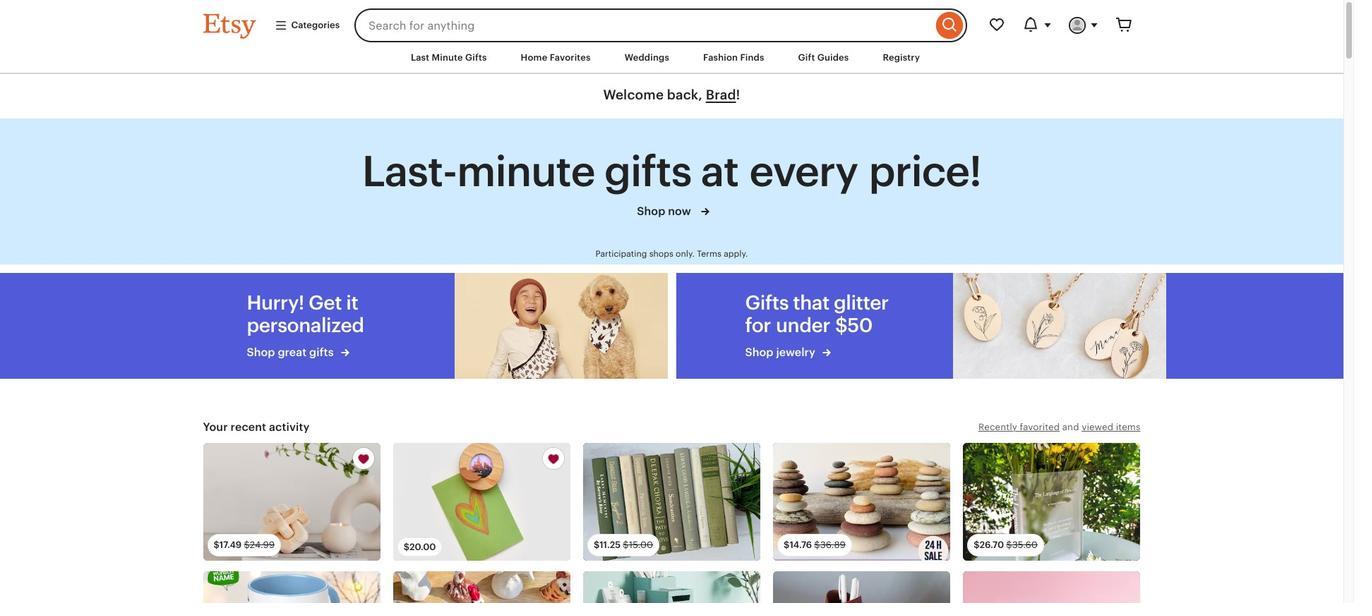 Task type: locate. For each thing, give the bounding box(es) containing it.
a young boy shown wearing an alphabet printed fanny pack next to his dog wearing a neck bandana featuring the matching design. image
[[455, 273, 668, 379]]

0 vertical spatial gifts
[[605, 148, 692, 196]]

great
[[278, 346, 307, 359]]

shop left jewelry
[[746, 346, 774, 359]]

14.76
[[790, 540, 812, 551]]

glitter
[[834, 291, 889, 314]]

gift guides link
[[788, 45, 860, 71]]

shop great gifts link
[[247, 345, 398, 361]]

$
[[214, 540, 220, 551], [244, 540, 250, 551], [594, 540, 600, 551], [623, 540, 629, 551], [784, 540, 790, 551], [815, 540, 821, 551], [974, 540, 980, 551], [1007, 540, 1013, 551], [404, 543, 410, 553]]

a4 paper organizer, document rack, table desk storage, stationary storage box, waterproof stationary organizer, accessory holder image
[[583, 572, 761, 604]]

!
[[736, 88, 741, 103]]

0 vertical spatial gifts
[[465, 52, 487, 63]]

shop for at every price!
[[637, 205, 666, 218]]

diy pinch pot animals air dry clay kit / ages 5+ / kinder crafts / party craft / fall craft / birthday gift / holiday gift / farm animals image
[[393, 572, 571, 604]]

hurry!
[[247, 291, 304, 314]]

fashion finds link
[[693, 45, 775, 71]]

0 horizontal spatial shop
[[247, 346, 275, 359]]

gifts inside gifts that glitter for under $50
[[746, 291, 789, 314]]

last minute gifts link
[[400, 45, 498, 71]]

gifts
[[465, 52, 487, 63], [746, 291, 789, 314]]

weddings link
[[614, 45, 680, 71]]

activity
[[269, 421, 310, 434]]

for under $50
[[746, 314, 873, 337]]

categories button
[[264, 13, 350, 38]]

minute
[[457, 148, 595, 196]]

None search field
[[355, 8, 967, 42]]

favorites
[[550, 52, 591, 63]]

guides
[[818, 52, 849, 63]]

menu bar
[[178, 42, 1167, 74]]

home favorites
[[521, 52, 591, 63]]

your recent activity
[[203, 421, 310, 434]]

viewed items link
[[1082, 422, 1141, 433]]

2 horizontal spatial shop
[[746, 346, 774, 359]]

welcome back, brad !
[[604, 88, 741, 103]]

get
[[309, 291, 342, 314]]

registry
[[883, 52, 920, 63]]

terms apply.
[[697, 249, 748, 259]]

0 horizontal spatial gifts
[[309, 346, 334, 359]]

modern farmhouse inspired wood chain 3 link decor for living room, coffee table decor, bookshelf decor, housewarming gift, mothers day gift image
[[203, 443, 381, 562]]

that
[[794, 291, 830, 314]]

menu bar containing last minute gifts
[[178, 42, 1167, 74]]

$ 14.76 $ 36.89
[[784, 540, 846, 551]]

four stainless steel oval plate necklaces shown in gold featuring personalized birth flowers and one with a custom name written in a cursive font. image
[[953, 273, 1167, 379]]

shop
[[637, 205, 666, 218], [247, 346, 275, 359], [746, 346, 774, 359]]

$ 11.25 $ 15.00
[[594, 540, 654, 551]]

welcome
[[604, 88, 664, 103]]

36.89
[[821, 540, 846, 551]]

shop for personalized
[[247, 346, 275, 359]]

11.25
[[600, 540, 621, 551]]

gifts left that
[[746, 291, 789, 314]]

registry link
[[873, 45, 931, 71]]

recently favorited link
[[979, 422, 1060, 433]]

0 horizontal spatial gifts
[[465, 52, 487, 63]]

gifts inside the last minute gifts link
[[465, 52, 487, 63]]

gift
[[799, 52, 815, 63]]

3 piece minimalist desk organizer set, office organizer set, stationary organizer set, leather pen holder, leather tray image
[[774, 572, 951, 604]]

gifts that glitter for under $50
[[746, 291, 889, 337]]

1 vertical spatial gifts
[[746, 291, 789, 314]]

gifts right great
[[309, 346, 334, 359]]

shop jewelry link
[[746, 345, 897, 361]]

1 vertical spatial gifts
[[309, 346, 334, 359]]

1 horizontal spatial gifts
[[746, 291, 789, 314]]

participating
[[596, 249, 647, 259]]

gifts up shop now
[[605, 148, 692, 196]]

1 horizontal spatial shop
[[637, 205, 666, 218]]

wismen magnets image
[[393, 443, 571, 562]]

personalized
[[247, 314, 364, 337]]

gifts
[[605, 148, 692, 196], [309, 346, 334, 359]]

participating shops only. terms apply.
[[596, 249, 748, 259]]

gifts right minute
[[465, 52, 487, 63]]

last minute gifts
[[411, 52, 487, 63]]

shop left now at the top of the page
[[637, 205, 666, 218]]

brad link
[[706, 88, 736, 103]]

shop left great
[[247, 346, 275, 359]]

1 horizontal spatial gifts
[[605, 148, 692, 196]]



Task type: describe. For each thing, give the bounding box(es) containing it.
home
[[521, 52, 548, 63]]

brad
[[706, 88, 736, 103]]

at every price!
[[701, 148, 982, 196]]

hurry! get it personalized
[[247, 291, 364, 337]]

recent
[[231, 421, 266, 434]]

categories
[[291, 20, 340, 30]]

20.00
[[410, 543, 436, 553]]

fashion
[[704, 52, 738, 63]]

home favorites link
[[510, 45, 602, 71]]

fashion finds
[[704, 52, 765, 63]]

none search field inside categories "banner"
[[355, 8, 967, 42]]

$ 17.49 $ 24.99
[[214, 540, 275, 551]]

minute
[[432, 52, 463, 63]]

gifts for minute
[[605, 148, 692, 196]]

recently
[[979, 422, 1018, 433]]

earth tone decor books, neutral decor books, cream and sage decorative book stack, neutral books for decorating, green decor books image
[[583, 443, 761, 562]]

shop great gifts
[[247, 346, 337, 359]]

35.60
[[1013, 540, 1038, 551]]

last-
[[362, 148, 457, 196]]

jewelry
[[777, 346, 816, 359]]

gift guides
[[799, 52, 849, 63]]

only.
[[676, 249, 695, 259]]

$ 26.70 $ 35.60
[[974, 540, 1038, 551]]

gifts for great
[[309, 346, 334, 359]]

last-minute gifts at every price!
[[362, 148, 982, 196]]

your
[[203, 421, 228, 434]]

last
[[411, 52, 430, 63]]

shop for for under $50
[[746, 346, 774, 359]]

15.00
[[629, 540, 654, 551]]

back,
[[667, 88, 703, 103]]

now
[[668, 205, 691, 218]]

Search for anything text field
[[355, 8, 933, 42]]

recently favorited and viewed items
[[979, 422, 1141, 433]]

shop now link
[[362, 204, 982, 221]]

finds
[[741, 52, 765, 63]]

weddings
[[625, 52, 670, 63]]

shop now
[[637, 205, 694, 218]]

$ 20.00
[[404, 543, 436, 553]]

shop jewelry
[[746, 346, 819, 359]]

children's cup with name and dinosaur for boys and girls as a gift for children - dino cup individual gift - handmade by lomi® image
[[203, 572, 381, 604]]

desk decor aesthetic, bathroom decor for shelf, mantel decor farmhouse, zen decor living room, shelf decor objects boho, coffee table decor image
[[774, 443, 951, 562]]

viewed
[[1082, 422, 1114, 433]]

26.70
[[980, 540, 1005, 551]]

it
[[346, 291, 358, 314]]

24.99
[[250, 540, 275, 551]]

and
[[1063, 422, 1080, 433]]

items
[[1117, 422, 1141, 433]]

cold brew world coffee kit, ready to brew in mesh bags (ground), eco-friendly and sustainable, coffee lovers gift, fresh and delicious image
[[964, 572, 1141, 604]]

favorited
[[1020, 422, 1060, 433]]

shops
[[650, 249, 674, 259]]

acrylic book vase for flowers bookshelf decor modern home decor for book and flower lovers gifts for events, birthdays, and housewarmings image
[[964, 443, 1141, 562]]

categories banner
[[178, 0, 1167, 42]]

17.49
[[220, 540, 242, 551]]



Task type: vqa. For each thing, say whether or not it's contained in the screenshot.
Weddings link
yes



